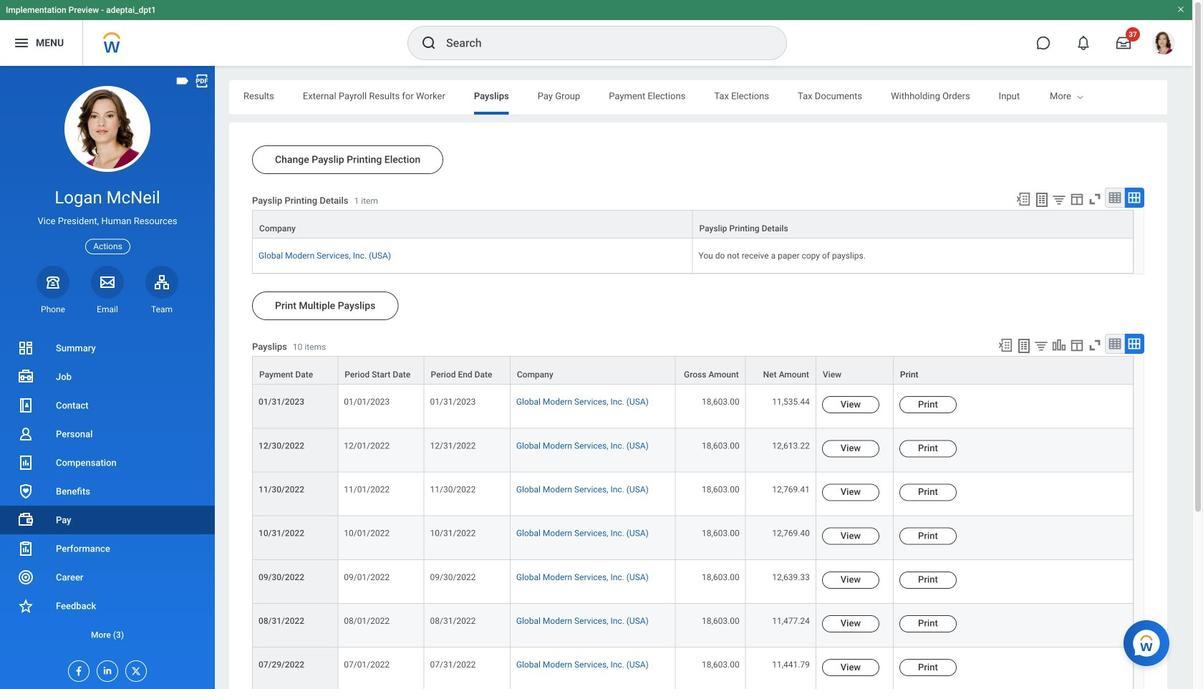 Task type: locate. For each thing, give the bounding box(es) containing it.
0 vertical spatial export to worksheets image
[[1034, 191, 1051, 208]]

select to filter grid data image left click to view/edit grid preferences icon
[[1052, 192, 1067, 207]]

toolbar for third "row" from the top
[[992, 334, 1145, 356]]

facebook image
[[69, 661, 85, 677]]

export to worksheets image right export to excel icon
[[1016, 337, 1033, 355]]

export to worksheets image
[[1034, 191, 1051, 208], [1016, 337, 1033, 355]]

0 vertical spatial toolbar
[[1009, 188, 1145, 210]]

summary image
[[17, 340, 34, 357]]

1 horizontal spatial export to worksheets image
[[1034, 191, 1051, 208]]

1 vertical spatial export to worksheets image
[[1016, 337, 1033, 355]]

fullscreen image right click to view/edit grid preferences icon
[[1088, 191, 1103, 207]]

1 vertical spatial fullscreen image
[[1088, 337, 1103, 353]]

1 horizontal spatial select to filter grid data image
[[1052, 192, 1067, 207]]

export to excel image
[[1016, 191, 1032, 207]]

profile logan mcneil image
[[1153, 32, 1176, 57]]

expand table image
[[1128, 191, 1142, 205]]

1 vertical spatial select to filter grid data image
[[1034, 338, 1050, 353]]

export to excel image
[[998, 337, 1014, 353]]

0 horizontal spatial select to filter grid data image
[[1034, 338, 1050, 353]]

job image
[[17, 368, 34, 385]]

7 row from the top
[[252, 516, 1134, 560]]

expand table image
[[1128, 337, 1142, 351]]

pay image
[[17, 512, 34, 529]]

1 fullscreen image from the top
[[1088, 191, 1103, 207]]

fullscreen image right click to view/edit grid preferences image
[[1088, 337, 1103, 353]]

select to filter grid data image
[[1052, 192, 1067, 207], [1034, 338, 1050, 353]]

linkedin image
[[97, 661, 113, 676]]

2 row from the top
[[252, 239, 1134, 274]]

export to worksheets image for select to filter grid data icon corresponding to view worker - expand/collapse chart image
[[1016, 337, 1033, 355]]

row
[[252, 210, 1134, 239], [252, 239, 1134, 274], [252, 356, 1134, 385], [252, 385, 1134, 429], [252, 429, 1134, 472], [252, 472, 1134, 516], [252, 516, 1134, 560], [252, 560, 1134, 604], [252, 604, 1134, 648], [252, 648, 1134, 689]]

0 horizontal spatial export to worksheets image
[[1016, 337, 1033, 355]]

view worker - expand/collapse chart image
[[1052, 337, 1067, 353]]

compensation image
[[17, 454, 34, 471]]

table image
[[1108, 191, 1123, 205]]

feedback image
[[17, 598, 34, 615]]

select to filter grid data image for view worker - expand/collapse chart image
[[1034, 338, 1050, 353]]

list
[[0, 334, 215, 649]]

6 row from the top
[[252, 472, 1134, 516]]

10 row from the top
[[252, 648, 1134, 689]]

mail image
[[99, 274, 116, 291]]

phone image
[[43, 274, 63, 291]]

contact image
[[17, 397, 34, 414]]

export to worksheets image right export to excel image
[[1034, 191, 1051, 208]]

fullscreen image
[[1088, 191, 1103, 207], [1088, 337, 1103, 353]]

select to filter grid data image left view worker - expand/collapse chart image
[[1034, 338, 1050, 353]]

toolbar
[[1009, 188, 1145, 210], [992, 334, 1145, 356]]

5 row from the top
[[252, 429, 1134, 472]]

0 vertical spatial select to filter grid data image
[[1052, 192, 1067, 207]]

phone logan mcneil element
[[37, 304, 69, 315]]

navigation pane region
[[0, 66, 215, 689]]

tab list
[[229, 80, 1204, 115]]

tag image
[[175, 73, 191, 89]]

view printable version (pdf) image
[[194, 73, 210, 89]]

banner
[[0, 0, 1193, 66]]

1 vertical spatial toolbar
[[992, 334, 1145, 356]]

0 vertical spatial fullscreen image
[[1088, 191, 1103, 207]]

4 row from the top
[[252, 385, 1134, 429]]



Task type: describe. For each thing, give the bounding box(es) containing it.
2 fullscreen image from the top
[[1088, 337, 1103, 353]]

9 row from the top
[[252, 604, 1134, 648]]

team logan mcneil element
[[145, 304, 178, 315]]

Search Workday  search field
[[446, 27, 757, 59]]

personal image
[[17, 426, 34, 443]]

search image
[[421, 34, 438, 52]]

view team image
[[153, 274, 171, 291]]

select to filter grid data image for click to view/edit grid preferences icon
[[1052, 192, 1067, 207]]

benefits image
[[17, 483, 34, 500]]

email logan mcneil element
[[91, 304, 124, 315]]

x image
[[126, 661, 142, 677]]

8 row from the top
[[252, 560, 1134, 604]]

table image
[[1108, 337, 1123, 351]]

export to worksheets image for select to filter grid data icon for click to view/edit grid preferences icon
[[1034, 191, 1051, 208]]

justify image
[[13, 34, 30, 52]]

notifications large image
[[1077, 36, 1091, 50]]

click to view/edit grid preferences image
[[1070, 191, 1085, 207]]

toolbar for first "row" from the top of the page
[[1009, 188, 1145, 210]]

1 row from the top
[[252, 210, 1134, 239]]

click to view/edit grid preferences image
[[1070, 337, 1085, 353]]

inbox large image
[[1117, 36, 1131, 50]]

career image
[[17, 569, 34, 586]]

3 row from the top
[[252, 356, 1134, 385]]

performance image
[[17, 540, 34, 557]]

close environment banner image
[[1177, 5, 1186, 14]]



Task type: vqa. For each thing, say whether or not it's contained in the screenshot.
2nd Ext Link icon from the bottom of the page
no



